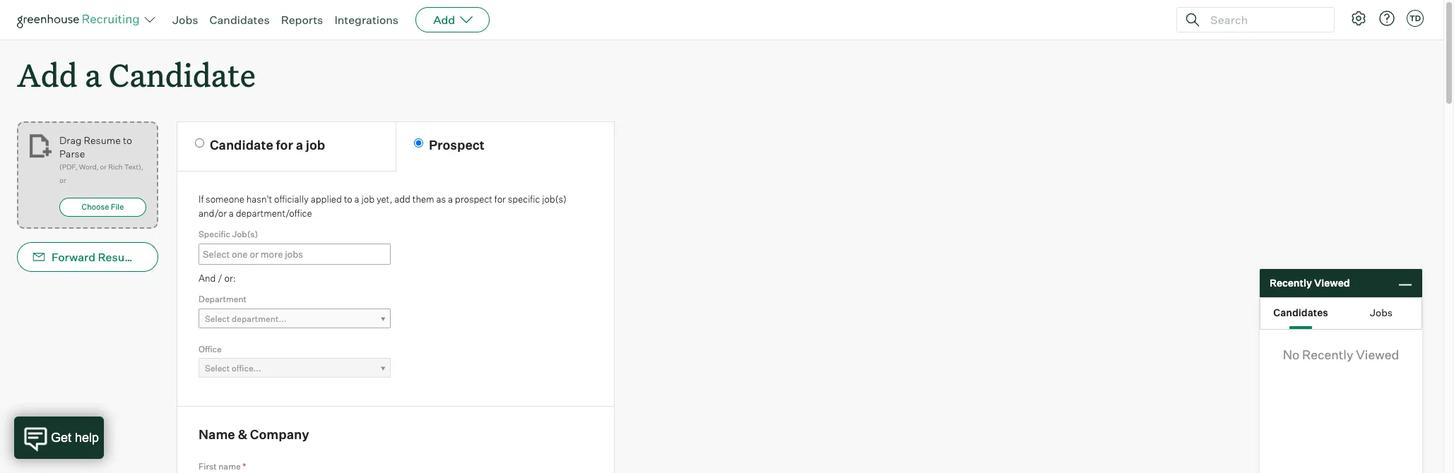 Task type: locate. For each thing, give the bounding box(es) containing it.
0 horizontal spatial candidates
[[210, 13, 270, 27]]

resume for drag
[[84, 134, 121, 146]]

for up officially
[[276, 137, 293, 153]]

specific job(s)
[[199, 229, 258, 240]]

1 vertical spatial for
[[495, 194, 506, 205]]

1 horizontal spatial for
[[495, 194, 506, 205]]

job inside if someone hasn't officially applied to a job yet, add them as a prospect for specific job(s) and/or a department/office
[[362, 194, 375, 205]]

1 vertical spatial viewed
[[1357, 347, 1400, 363]]

word,
[[79, 163, 99, 171]]

select for select office...
[[205, 364, 230, 374]]

to up text),
[[123, 134, 132, 146]]

viewed
[[1315, 277, 1351, 289], [1357, 347, 1400, 363]]

0 vertical spatial for
[[276, 137, 293, 153]]

*
[[243, 461, 246, 472]]

to right applied
[[344, 194, 353, 205]]

select
[[205, 314, 230, 324], [205, 364, 230, 374]]

resume left via
[[98, 250, 141, 265]]

select down department
[[205, 314, 230, 324]]

1 horizontal spatial job
[[362, 194, 375, 205]]

0 vertical spatial candidates
[[210, 13, 270, 27]]

select down office
[[205, 364, 230, 374]]

add
[[433, 13, 455, 27], [17, 54, 78, 95]]

reports link
[[281, 13, 323, 27]]

add inside popup button
[[433, 13, 455, 27]]

for left "specific" on the top
[[495, 194, 506, 205]]

&
[[238, 427, 247, 443]]

choose file
[[82, 202, 124, 212]]

1 select from the top
[[205, 314, 230, 324]]

job(s)
[[232, 229, 258, 240]]

candidate for a job
[[210, 137, 325, 153]]

select office... link
[[199, 359, 391, 379]]

1 horizontal spatial to
[[344, 194, 353, 205]]

Search text field
[[1208, 10, 1322, 30]]

and/or
[[199, 208, 227, 219]]

a left the yet,
[[355, 194, 360, 205]]

configure image
[[1351, 10, 1368, 27]]

1 horizontal spatial viewed
[[1357, 347, 1400, 363]]

(pdf,
[[59, 163, 78, 171]]

to inside if someone hasn't officially applied to a job yet, add them as a prospect for specific job(s) and/or a department/office
[[344, 194, 353, 205]]

1 vertical spatial add
[[17, 54, 78, 95]]

applied
[[311, 194, 342, 205]]

1 vertical spatial candidates
[[1274, 306, 1329, 318]]

department/office
[[236, 208, 312, 219]]

1 vertical spatial job
[[362, 194, 375, 205]]

0 vertical spatial to
[[123, 134, 132, 146]]

0 vertical spatial add
[[433, 13, 455, 27]]

None text field
[[199, 245, 399, 263]]

forward resume via email button
[[17, 243, 191, 272]]

candidates
[[210, 13, 270, 27], [1274, 306, 1329, 318]]

first name *
[[199, 461, 246, 472]]

yet,
[[377, 194, 393, 205]]

0 vertical spatial select
[[205, 314, 230, 324]]

2 select from the top
[[205, 364, 230, 374]]

forward resume via email
[[52, 250, 191, 265]]

candidates down recently viewed at the bottom
[[1274, 306, 1329, 318]]

file
[[111, 202, 124, 212]]

and
[[199, 273, 216, 284]]

0 vertical spatial viewed
[[1315, 277, 1351, 289]]

/
[[218, 273, 222, 284]]

1 vertical spatial or
[[59, 176, 66, 185]]

department
[[199, 294, 247, 305]]

resume
[[84, 134, 121, 146], [98, 250, 141, 265]]

0 horizontal spatial add
[[17, 54, 78, 95]]

1 horizontal spatial or
[[100, 163, 107, 171]]

0 horizontal spatial viewed
[[1315, 277, 1351, 289]]

candidate down 'jobs' link
[[109, 54, 256, 95]]

resume up rich on the top left of page
[[84, 134, 121, 146]]

resume inside the drag resume to parse (pdf, word, or rich text), or
[[84, 134, 121, 146]]

1 horizontal spatial candidates
[[1274, 306, 1329, 318]]

first
[[199, 461, 217, 472]]

jobs link
[[173, 13, 198, 27]]

0 vertical spatial candidate
[[109, 54, 256, 95]]

0 horizontal spatial or
[[59, 176, 66, 185]]

add for add a candidate
[[17, 54, 78, 95]]

td
[[1410, 13, 1422, 23]]

or
[[100, 163, 107, 171], [59, 176, 66, 185]]

candidates right 'jobs' link
[[210, 13, 270, 27]]

job
[[306, 137, 325, 153], [362, 194, 375, 205]]

a right as
[[448, 194, 453, 205]]

td button
[[1408, 10, 1425, 27]]

no
[[1284, 347, 1300, 363]]

job up applied
[[306, 137, 325, 153]]

for
[[276, 137, 293, 153], [495, 194, 506, 205]]

or left rich on the top left of page
[[100, 163, 107, 171]]

or down (pdf,
[[59, 176, 66, 185]]

0 horizontal spatial job
[[306, 137, 325, 153]]

resume inside button
[[98, 250, 141, 265]]

0 horizontal spatial to
[[123, 134, 132, 146]]

1 vertical spatial to
[[344, 194, 353, 205]]

email
[[161, 250, 191, 265]]

jobs
[[173, 13, 198, 27]]

recently
[[1270, 277, 1313, 289], [1303, 347, 1354, 363]]

0 vertical spatial resume
[[84, 134, 121, 146]]

candidate
[[109, 54, 256, 95], [210, 137, 273, 153]]

a
[[85, 54, 101, 95], [296, 137, 303, 153], [355, 194, 360, 205], [448, 194, 453, 205], [229, 208, 234, 219]]

1 vertical spatial resume
[[98, 250, 141, 265]]

select department... link
[[199, 309, 391, 329]]

text),
[[124, 163, 143, 171]]

select inside 'link'
[[205, 314, 230, 324]]

if
[[199, 194, 204, 205]]

job left the yet,
[[362, 194, 375, 205]]

rich
[[108, 163, 123, 171]]

and / or:
[[199, 273, 236, 284]]

0 horizontal spatial for
[[276, 137, 293, 153]]

1 horizontal spatial add
[[433, 13, 455, 27]]

1 vertical spatial select
[[205, 364, 230, 374]]

candidate right candidate for a job radio
[[210, 137, 273, 153]]

to
[[123, 134, 132, 146], [344, 194, 353, 205]]

specific
[[199, 229, 230, 240]]

parse
[[59, 148, 85, 160]]



Task type: describe. For each thing, give the bounding box(es) containing it.
drag resume to parse (pdf, word, or rich text), or
[[59, 134, 143, 185]]

0 vertical spatial recently
[[1270, 277, 1313, 289]]

job(s)
[[542, 194, 567, 205]]

Candidate for a job radio
[[195, 139, 204, 148]]

someone
[[206, 194, 245, 205]]

add button
[[416, 7, 490, 33]]

a up officially
[[296, 137, 303, 153]]

td button
[[1405, 7, 1427, 30]]

hasn't
[[247, 194, 272, 205]]

Prospect radio
[[414, 139, 423, 148]]

drag
[[59, 134, 82, 146]]

name
[[219, 461, 241, 472]]

office...
[[232, 364, 261, 374]]

add for add
[[433, 13, 455, 27]]

if someone hasn't officially applied to a job yet, add them as a prospect for specific job(s) and/or a department/office
[[199, 194, 567, 219]]

to inside the drag resume to parse (pdf, word, or rich text), or
[[123, 134, 132, 146]]

name
[[199, 427, 235, 443]]

officially
[[274, 194, 309, 205]]

prospect
[[429, 137, 485, 153]]

select for select department...
[[205, 314, 230, 324]]

name & company
[[199, 427, 309, 443]]

forward
[[52, 250, 95, 265]]

recently viewed
[[1270, 277, 1351, 289]]

department...
[[232, 314, 287, 324]]

greenhouse recruiting image
[[17, 11, 144, 28]]

integrations link
[[335, 13, 399, 27]]

reports
[[281, 13, 323, 27]]

1 vertical spatial candidate
[[210, 137, 273, 153]]

them
[[413, 194, 435, 205]]

select department...
[[205, 314, 287, 324]]

a down greenhouse recruiting image
[[85, 54, 101, 95]]

specific
[[508, 194, 540, 205]]

or:
[[224, 273, 236, 284]]

for inside if someone hasn't officially applied to a job yet, add them as a prospect for specific job(s) and/or a department/office
[[495, 194, 506, 205]]

office
[[199, 344, 222, 355]]

0 vertical spatial job
[[306, 137, 325, 153]]

integrations
[[335, 13, 399, 27]]

candidates link
[[210, 13, 270, 27]]

0 vertical spatial or
[[100, 163, 107, 171]]

select office...
[[205, 364, 261, 374]]

prospect
[[455, 194, 493, 205]]

company
[[250, 427, 309, 443]]

as
[[437, 194, 446, 205]]

no recently viewed
[[1284, 347, 1400, 363]]

a down someone
[[229, 208, 234, 219]]

resume for forward
[[98, 250, 141, 265]]

add a candidate
[[17, 54, 256, 95]]

1 vertical spatial recently
[[1303, 347, 1354, 363]]

via
[[144, 250, 159, 265]]

add
[[395, 194, 411, 205]]

choose
[[82, 202, 109, 212]]



Task type: vqa. For each thing, say whether or not it's contained in the screenshot.
Reminders
no



